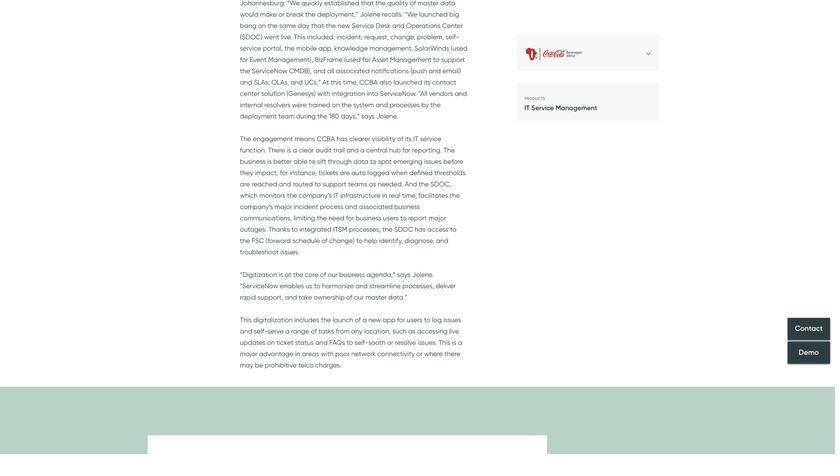 Task type: locate. For each thing, give the bounding box(es) containing it.
of left its on the top of page
[[397, 135, 403, 143]]

0 vertical spatial processes,
[[349, 226, 381, 234]]

function.
[[240, 147, 266, 155]]

as
[[369, 181, 376, 189], [408, 328, 416, 336]]

or
[[387, 339, 393, 347], [417, 351, 423, 359]]

and down infrastructure
[[345, 203, 357, 211]]

to right 'us' in the left bottom of the page
[[314, 283, 321, 291]]

0 vertical spatial are
[[340, 169, 350, 177]]

for up emerging
[[403, 147, 411, 155]]

a left the clear at left top
[[293, 147, 297, 155]]

defined
[[409, 169, 433, 177]]

0 horizontal spatial our
[[328, 271, 338, 279]]

0 vertical spatial company's
[[299, 192, 332, 200]]

prohibitive
[[265, 362, 297, 370]]

reporting.
[[412, 147, 442, 155]]

1 horizontal spatial issues.
[[418, 339, 437, 347]]

to right routed
[[315, 181, 321, 189]]

logged
[[368, 169, 390, 177]]

from
[[336, 328, 350, 336]]

are down they
[[240, 181, 250, 189]]

to left help
[[356, 237, 363, 245]]

to right faqs at the left bottom
[[347, 339, 353, 347]]

1 vertical spatial are
[[240, 181, 250, 189]]

for up such
[[397, 317, 405, 325]]

0 vertical spatial users
[[383, 215, 399, 223]]

the right at
[[293, 271, 303, 279]]

0 horizontal spatial major
[[240, 351, 258, 359]]

1 vertical spatial it
[[413, 135, 419, 143]]

self-
[[254, 328, 268, 336], [355, 339, 368, 347]]

of down integrated
[[322, 237, 328, 245]]

diagnose,
[[405, 237, 435, 245]]

it inside products it service management
[[525, 104, 530, 112]]

0 horizontal spatial this
[[240, 317, 252, 325]]

0 horizontal spatial issues
[[424, 158, 442, 166]]

1 horizontal spatial are
[[340, 169, 350, 177]]

of right core
[[320, 271, 326, 279]]

the up tasks
[[321, 317, 331, 325]]

streamline
[[369, 283, 401, 291]]

issues. down '(forward'
[[280, 249, 300, 257]]

0 vertical spatial issues.
[[280, 249, 300, 257]]

support,
[[258, 294, 283, 302]]

our left master on the left bottom of page
[[354, 294, 364, 302]]

clear
[[299, 147, 314, 155]]

time,
[[402, 192, 417, 200]]

0 vertical spatial self-
[[254, 328, 268, 336]]

the
[[240, 135, 251, 143], [444, 147, 455, 155]]

a down live
[[458, 339, 462, 347]]

auto
[[352, 169, 366, 177]]

sooth
[[368, 339, 386, 347]]

jolene.
[[412, 271, 434, 279]]

to left spot
[[370, 158, 377, 166]]

issues inside this digitalization includes the launch of a new app for users to log issues and self-serve a range of tasks from any location, such as accessing live updates on ticket status and faqs to self-sooth or resolve issues. this is a major advantage in areas with poor network connectivity or where there may be prohibitive telco charges.
[[443, 317, 461, 325]]

in left areas
[[295, 351, 300, 359]]

0 vertical spatial issues
[[424, 158, 442, 166]]

0 vertical spatial or
[[387, 339, 393, 347]]

1 horizontal spatial major
[[275, 203, 292, 211]]

emerging
[[394, 158, 423, 166]]

1 vertical spatial processes,
[[403, 283, 434, 291]]

management
[[556, 104, 597, 112]]

the inside "digitization is at the core of our business agenda," says jolene. "servicenow enables us to harmonize and streamline processes, deliver rapid support, and take ownership of our master data."
[[293, 271, 303, 279]]

our
[[328, 271, 338, 279], [354, 294, 364, 302]]

self- up updates
[[254, 328, 268, 336]]

has up trail
[[337, 135, 348, 143]]

1 vertical spatial our
[[354, 294, 364, 302]]

to left log
[[424, 317, 430, 325]]

this
[[240, 317, 252, 325], [439, 339, 450, 347]]

app
[[383, 317, 396, 325]]

0 horizontal spatial in
[[295, 351, 300, 359]]

or left 'where'
[[417, 351, 423, 359]]

this up there
[[439, 339, 450, 347]]

be
[[255, 362, 263, 370]]

0 horizontal spatial or
[[387, 339, 393, 347]]

yarra valley water logo image
[[525, 43, 591, 65]]

are down through
[[340, 169, 350, 177]]

1 vertical spatial or
[[417, 351, 423, 359]]

instance,
[[290, 169, 317, 177]]

major up access
[[429, 215, 446, 223]]

0 horizontal spatial self-
[[254, 328, 268, 336]]

status
[[295, 339, 314, 347]]

before
[[444, 158, 463, 166]]

0 vertical spatial it
[[525, 104, 530, 112]]

1 vertical spatial in
[[295, 351, 300, 359]]

(forward
[[266, 237, 291, 245]]

faqs
[[329, 339, 345, 347]]

1 vertical spatial issues.
[[418, 339, 437, 347]]

of left tasks
[[311, 328, 317, 336]]

0 horizontal spatial users
[[383, 215, 399, 223]]

accessing
[[417, 328, 448, 336]]

issues
[[424, 158, 442, 166], [443, 317, 461, 325]]

processes, up help
[[349, 226, 381, 234]]

itsm
[[333, 226, 347, 234]]

products
[[525, 96, 545, 101]]

new
[[369, 317, 381, 325]]

1 horizontal spatial this
[[439, 339, 450, 347]]

company's down which
[[240, 203, 273, 211]]

1 horizontal spatial users
[[407, 317, 422, 325]]

there
[[445, 351, 461, 359]]

with
[[321, 351, 334, 359]]

users
[[383, 215, 399, 223], [407, 317, 422, 325]]

network
[[351, 351, 376, 359]]

in inside this digitalization includes the launch of a new app for users to log issues and self-serve a range of tasks from any location, such as accessing live updates on ticket status and faqs to self-sooth or resolve issues. this is a major advantage in areas with poor network connectivity or where there may be prohibitive telco charges.
[[295, 351, 300, 359]]

2 vertical spatial major
[[240, 351, 258, 359]]

has
[[337, 135, 348, 143], [415, 226, 426, 234]]

this digitalization includes the launch of a new app for users to log issues and self-serve a range of tasks from any location, such as accessing live updates on ticket status and faqs to self-sooth or resolve issues. this is a major advantage in areas with poor network connectivity or where there may be prohibitive telco charges.
[[240, 317, 462, 370]]

issues. inside this digitalization includes the launch of a new app for users to log issues and self-serve a range of tasks from any location, such as accessing live updates on ticket status and faqs to self-sooth or resolve issues. this is a major advantage in areas with poor network connectivity or where there may be prohibitive telco charges.
[[418, 339, 437, 347]]

location,
[[364, 328, 391, 336]]

issues up live
[[443, 317, 461, 325]]

launch
[[333, 317, 353, 325]]

users inside this digitalization includes the launch of a new app for users to log issues and self-serve a range of tasks from any location, such as accessing live updates on ticket status and faqs to self-sooth or resolve issues. this is a major advantage in areas with poor network connectivity or where there may be prohibitive telco charges.
[[407, 317, 422, 325]]

it right its on the top of page
[[413, 135, 419, 143]]

visibility
[[372, 135, 396, 143]]

the up before
[[444, 147, 455, 155]]

us
[[306, 283, 313, 291]]

1 vertical spatial the
[[444, 147, 455, 155]]

harmonize
[[322, 283, 354, 291]]

sdoc
[[394, 226, 413, 234]]

has up diagnose,
[[415, 226, 426, 234]]

1 horizontal spatial issues
[[443, 317, 461, 325]]

it down support
[[334, 192, 339, 200]]

1 horizontal spatial in
[[382, 192, 387, 200]]

engagement
[[253, 135, 293, 143]]

to
[[309, 158, 316, 166], [370, 158, 377, 166], [315, 181, 321, 189], [400, 215, 407, 223], [292, 226, 298, 234], [450, 226, 457, 234], [356, 237, 363, 245], [314, 283, 321, 291], [424, 317, 430, 325], [347, 339, 353, 347]]

it down products
[[525, 104, 530, 112]]

business
[[240, 158, 266, 166], [394, 203, 420, 211], [356, 215, 382, 223], [339, 271, 365, 279]]

1 vertical spatial self-
[[355, 339, 368, 347]]

and up "monitors"
[[279, 181, 291, 189]]

means
[[295, 135, 315, 143]]

troubleshoot
[[240, 249, 279, 257]]

the up function.
[[240, 135, 251, 143]]

hub
[[389, 147, 401, 155]]

users up "accessing"
[[407, 317, 422, 325]]

a
[[293, 147, 297, 155], [360, 147, 365, 155], [363, 317, 367, 325], [285, 328, 290, 336], [458, 339, 462, 347]]

deliver
[[436, 283, 456, 291]]

incident
[[294, 203, 318, 211]]

a up data
[[360, 147, 365, 155]]

major up may
[[240, 351, 258, 359]]

0 horizontal spatial has
[[337, 135, 348, 143]]

1 horizontal spatial or
[[417, 351, 423, 359]]

1 horizontal spatial it
[[413, 135, 419, 143]]

1 horizontal spatial as
[[408, 328, 416, 336]]

the down routed
[[287, 192, 297, 200]]

the engagement means ccba has clearer visibility of its it service function. there is a clear audit trail and a central hub for reporting. the business is better able to sift through data to spot emerging issues before they impact, for instance, tickets are auto logged when defined thresholds are reached and routed to support teams as needed. and the sdoc, which monitors the company's it infrastructure in real time, facilitates the company's major incident process and associated business communications, limiting the need for business users to report major outages. thanks to integrated itsm processes, the sdoc has access to the fsc (forward schedule of change) to help identify, diagnose, and troubleshoot issues.
[[240, 135, 466, 257]]

the up the identify, on the left bottom
[[382, 226, 393, 234]]

may
[[240, 362, 253, 370]]

0 horizontal spatial as
[[369, 181, 376, 189]]

1 vertical spatial has
[[415, 226, 426, 234]]

processes, inside the engagement means ccba has clearer visibility of its it service function. there is a clear audit trail and a central hub for reporting. the business is better able to sift through data to spot emerging issues before they impact, for instance, tickets are auto logged when defined thresholds are reached and routed to support teams as needed. and the sdoc, which monitors the company's it infrastructure in real time, facilitates the company's major incident process and associated business communications, limiting the need for business users to report major outages. thanks to integrated itsm processes, the sdoc has access to the fsc (forward schedule of change) to help identify, diagnose, and troubleshoot issues.
[[349, 226, 381, 234]]

0 horizontal spatial it
[[334, 192, 339, 200]]

1 vertical spatial company's
[[240, 203, 273, 211]]

for right need
[[346, 215, 354, 223]]

infrastructure
[[340, 192, 381, 200]]

this down rapid
[[240, 317, 252, 325]]

the left fsc at the bottom
[[240, 237, 250, 245]]

limiting
[[294, 215, 315, 223]]

1 vertical spatial users
[[407, 317, 422, 325]]

0 vertical spatial in
[[382, 192, 387, 200]]

and down access
[[436, 237, 448, 245]]

1 vertical spatial major
[[429, 215, 446, 223]]

facilitates
[[419, 192, 448, 200]]

and up updates
[[240, 328, 252, 336]]

major down "monitors"
[[275, 203, 292, 211]]

as right such
[[408, 328, 416, 336]]

business up harmonize
[[339, 271, 365, 279]]

for down the better
[[280, 169, 288, 177]]

ownership
[[314, 294, 345, 302]]

report
[[408, 215, 427, 223]]

of
[[397, 135, 403, 143], [322, 237, 328, 245], [320, 271, 326, 279], [346, 294, 352, 302], [355, 317, 361, 325], [311, 328, 317, 336]]

issues down reporting.
[[424, 158, 442, 166]]

self- up network
[[355, 339, 368, 347]]

the up integrated
[[317, 215, 327, 223]]

tickets
[[319, 169, 338, 177]]

reached
[[252, 181, 277, 189]]

0 horizontal spatial the
[[240, 135, 251, 143]]

is left at
[[279, 271, 283, 279]]

"digitization
[[240, 271, 277, 279]]

1 horizontal spatial our
[[354, 294, 364, 302]]

is right there
[[287, 147, 291, 155]]

0 horizontal spatial issues.
[[280, 249, 300, 257]]

1 horizontal spatial processes,
[[403, 283, 434, 291]]

updates
[[240, 339, 266, 347]]

or up the connectivity
[[387, 339, 393, 347]]

0 horizontal spatial are
[[240, 181, 250, 189]]

0 horizontal spatial company's
[[240, 203, 273, 211]]

is down live
[[452, 339, 457, 347]]

our up harmonize
[[328, 271, 338, 279]]

and
[[347, 147, 359, 155], [279, 181, 291, 189], [345, 203, 357, 211], [436, 237, 448, 245], [356, 283, 368, 291], [285, 294, 297, 302], [240, 328, 252, 336], [316, 339, 328, 347]]

users up sdoc
[[383, 215, 399, 223]]

issues inside the engagement means ccba has clearer visibility of its it service function. there is a clear audit trail and a central hub for reporting. the business is better able to sift through data to spot emerging issues before they impact, for instance, tickets are auto logged when defined thresholds are reached and routed to support teams as needed. and the sdoc, which monitors the company's it infrastructure in real time, facilitates the company's major incident process and associated business communications, limiting the need for business users to report major outages. thanks to integrated itsm processes, the sdoc has access to the fsc (forward schedule of change) to help identify, diagnose, and troubleshoot issues.
[[424, 158, 442, 166]]

0 vertical spatial this
[[240, 317, 252, 325]]

as down 'logged'
[[369, 181, 376, 189]]

access
[[427, 226, 449, 234]]

it service management link
[[525, 102, 597, 114]]

processes, down jolene. on the bottom
[[403, 283, 434, 291]]

1 vertical spatial this
[[439, 339, 450, 347]]

0 vertical spatial has
[[337, 135, 348, 143]]

of up any
[[355, 317, 361, 325]]

when
[[391, 169, 408, 177]]

processes, inside "digitization is at the core of our business agenda," says jolene. "servicenow enables us to harmonize and streamline processes, deliver rapid support, and take ownership of our master data."
[[403, 283, 434, 291]]

master
[[366, 294, 387, 302]]

0 vertical spatial major
[[275, 203, 292, 211]]

issues. down "accessing"
[[418, 339, 437, 347]]

agenda,"
[[367, 271, 395, 279]]

are
[[340, 169, 350, 177], [240, 181, 250, 189]]

1 vertical spatial as
[[408, 328, 416, 336]]

0 horizontal spatial processes,
[[349, 226, 381, 234]]

in left the real in the top of the page
[[382, 192, 387, 200]]

0 vertical spatial as
[[369, 181, 376, 189]]

2 horizontal spatial it
[[525, 104, 530, 112]]

and down enables
[[285, 294, 297, 302]]

company's up incident
[[299, 192, 332, 200]]

business down time,
[[394, 203, 420, 211]]

associated
[[359, 203, 393, 211]]

1 vertical spatial issues
[[443, 317, 461, 325]]



Task type: vqa. For each thing, say whether or not it's contained in the screenshot.
scalability in the right of the page
no



Task type: describe. For each thing, give the bounding box(es) containing it.
contact
[[795, 325, 823, 334]]

as inside the engagement means ccba has clearer visibility of its it service function. there is a clear audit trail and a central hub for reporting. the business is better able to sift through data to spot emerging issues before they impact, for instance, tickets are auto logged when defined thresholds are reached and routed to support teams as needed. and the sdoc, which monitors the company's it infrastructure in real time, facilitates the company's major incident process and associated business communications, limiting the need for business users to report major outages. thanks to integrated itsm processes, the sdoc has access to the fsc (forward schedule of change) to help identify, diagnose, and troubleshoot issues.
[[369, 181, 376, 189]]

to down limiting
[[292, 226, 298, 234]]

as inside this digitalization includes the launch of a new app for users to log issues and self-serve a range of tasks from any location, such as accessing live updates on ticket status and faqs to self-sooth or resolve issues. this is a major advantage in areas with poor network connectivity or where there may be prohibitive telco charges.
[[408, 328, 416, 336]]

for inside this digitalization includes the launch of a new app for users to log issues and self-serve a range of tasks from any location, such as accessing live updates on ticket status and faqs to self-sooth or resolve issues. this is a major advantage in areas with poor network connectivity or where there may be prohibitive telco charges.
[[397, 317, 405, 325]]

the down sdoc, in the right of the page
[[450, 192, 460, 200]]

poor
[[335, 351, 350, 359]]

contact link
[[788, 318, 830, 340]]

to left sift
[[309, 158, 316, 166]]

log
[[432, 317, 442, 325]]

fsc
[[252, 237, 264, 245]]

and down tasks
[[316, 339, 328, 347]]

says
[[397, 271, 410, 279]]

sift
[[317, 158, 326, 166]]

change)
[[329, 237, 355, 245]]

on
[[267, 339, 275, 347]]

2 horizontal spatial major
[[429, 215, 446, 223]]

they
[[240, 169, 253, 177]]

the inside this digitalization includes the launch of a new app for users to log issues and self-serve a range of tasks from any location, such as accessing live updates on ticket status and faqs to self-sooth or resolve issues. this is a major advantage in areas with poor network connectivity or where there may be prohibitive telco charges.
[[321, 317, 331, 325]]

is up impact,
[[267, 158, 272, 166]]

1 horizontal spatial self-
[[355, 339, 368, 347]]

0 vertical spatial the
[[240, 135, 251, 143]]

"digitization is at the core of our business agenda," says jolene. "servicenow enables us to harmonize and streamline processes, deliver rapid support, and take ownership of our master data."
[[240, 271, 456, 302]]

trail
[[333, 147, 345, 155]]

areas
[[302, 351, 319, 359]]

clearer
[[349, 135, 370, 143]]

monitors
[[259, 192, 285, 200]]

of down harmonize
[[346, 294, 352, 302]]

business down function.
[[240, 158, 266, 166]]

telco
[[298, 362, 314, 370]]

need
[[329, 215, 344, 223]]

and
[[405, 181, 417, 189]]

the down defined
[[419, 181, 429, 189]]

is inside "digitization is at the core of our business agenda," says jolene. "servicenow enables us to harmonize and streamline processes, deliver rapid support, and take ownership of our master data."
[[279, 271, 283, 279]]

1 horizontal spatial company's
[[299, 192, 332, 200]]

and right trail
[[347, 147, 359, 155]]

identify,
[[379, 237, 403, 245]]

data."
[[388, 294, 408, 302]]

users inside the engagement means ccba has clearer visibility of its it service function. there is a clear audit trail and a central hub for reporting. the business is better able to sift through data to spot emerging issues before they impact, for instance, tickets are auto logged when defined thresholds are reached and routed to support teams as needed. and the sdoc, which monitors the company's it infrastructure in real time, facilitates the company's major incident process and associated business communications, limiting the need for business users to report major outages. thanks to integrated itsm processes, the sdoc has access to the fsc (forward schedule of change) to help identify, diagnose, and troubleshoot issues.
[[383, 215, 399, 223]]

connectivity
[[378, 351, 415, 359]]

2 vertical spatial it
[[334, 192, 339, 200]]

such
[[392, 328, 407, 336]]

process
[[320, 203, 343, 211]]

range
[[291, 328, 309, 336]]

tasks
[[319, 328, 334, 336]]

advantage
[[259, 351, 294, 359]]

outages.
[[240, 226, 267, 234]]

a up ticket
[[285, 328, 290, 336]]

digitalization
[[253, 317, 293, 325]]

data
[[353, 158, 369, 166]]

business down "associated"
[[356, 215, 382, 223]]

sdoc,
[[431, 181, 451, 189]]

issues. inside the engagement means ccba has clearer visibility of its it service function. there is a clear audit trail and a central hub for reporting. the business is better able to sift through data to spot emerging issues before they impact, for instance, tickets are auto logged when defined thresholds are reached and routed to support teams as needed. and the sdoc, which monitors the company's it infrastructure in real time, facilitates the company's major incident process and associated business communications, limiting the need for business users to report major outages. thanks to integrated itsm processes, the sdoc has access to the fsc (forward schedule of change) to help identify, diagnose, and troubleshoot issues.
[[280, 249, 300, 257]]

better
[[273, 158, 292, 166]]

live
[[449, 328, 459, 336]]

needed.
[[378, 181, 403, 189]]

1 horizontal spatial the
[[444, 147, 455, 155]]

core
[[305, 271, 318, 279]]

communications,
[[240, 215, 292, 223]]

demo
[[799, 349, 819, 358]]

to up sdoc
[[400, 215, 407, 223]]

rapid
[[240, 294, 256, 302]]

its
[[405, 135, 412, 143]]

includes
[[294, 317, 319, 325]]

and up master on the left bottom of page
[[356, 283, 368, 291]]

a left new
[[363, 317, 367, 325]]

charges.
[[315, 362, 341, 370]]

0 vertical spatial our
[[328, 271, 338, 279]]

thanks
[[269, 226, 290, 234]]

support
[[323, 181, 347, 189]]

at
[[285, 271, 292, 279]]

1 horizontal spatial has
[[415, 226, 426, 234]]

ccba
[[317, 135, 335, 143]]

ticket
[[277, 339, 293, 347]]

to inside "digitization is at the core of our business agenda," says jolene. "servicenow enables us to harmonize and streamline processes, deliver rapid support, and take ownership of our master data."
[[314, 283, 321, 291]]

schedule
[[293, 237, 320, 245]]

routed
[[293, 181, 313, 189]]

through
[[328, 158, 352, 166]]

"servicenow
[[240, 283, 278, 291]]

resolve
[[395, 339, 416, 347]]

major inside this digitalization includes the launch of a new app for users to log issues and self-serve a range of tasks from any location, such as accessing live updates on ticket status and faqs to self-sooth or resolve issues. this is a major advantage in areas with poor network connectivity or where there may be prohibitive telco charges.
[[240, 351, 258, 359]]

business inside "digitization is at the core of our business agenda," says jolene. "servicenow enables us to harmonize and streamline processes, deliver rapid support, and take ownership of our master data."
[[339, 271, 365, 279]]

any
[[351, 328, 363, 336]]

is inside this digitalization includes the launch of a new app for users to log issues and self-serve a range of tasks from any location, such as accessing live updates on ticket status and faqs to self-sooth or resolve issues. this is a major advantage in areas with poor network connectivity or where there may be prohibitive telco charges.
[[452, 339, 457, 347]]

impact,
[[255, 169, 278, 177]]

service
[[420, 135, 441, 143]]

in inside the engagement means ccba has clearer visibility of its it service function. there is a clear audit trail and a central hub for reporting. the business is better able to sift through data to spot emerging issues before they impact, for instance, tickets are auto logged when defined thresholds are reached and routed to support teams as needed. and the sdoc, which monitors the company's it infrastructure in real time, facilitates the company's major incident process and associated business communications, limiting the need for business users to report major outages. thanks to integrated itsm processes, the sdoc has access to the fsc (forward schedule of change) to help identify, diagnose, and troubleshoot issues.
[[382, 192, 387, 200]]

where
[[424, 351, 443, 359]]

to right access
[[450, 226, 457, 234]]

serve
[[268, 328, 284, 336]]

integrated
[[300, 226, 332, 234]]

central
[[366, 147, 388, 155]]



